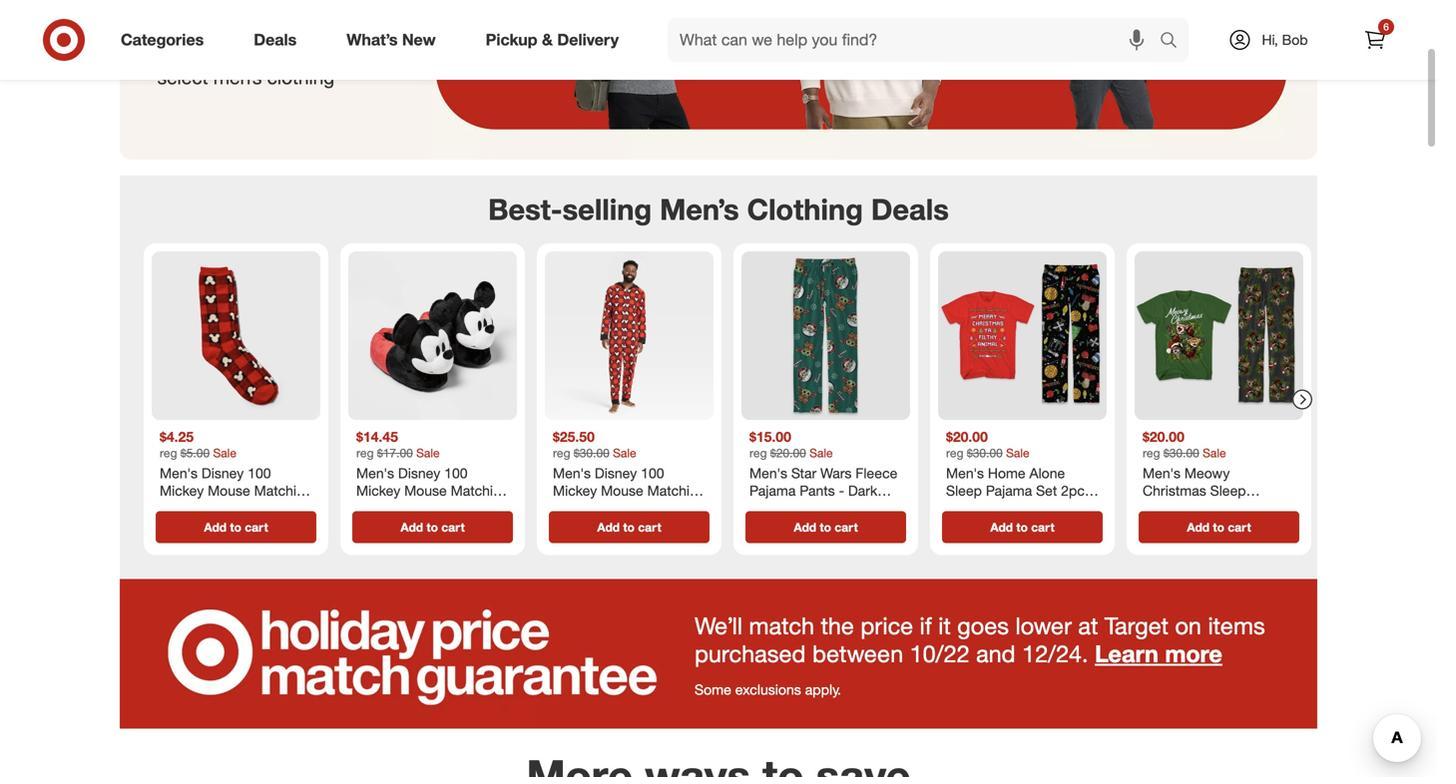Task type: locate. For each thing, give the bounding box(es) containing it.
- right 2pc
[[1089, 482, 1094, 500]]

0 horizontal spatial $20.00
[[770, 446, 806, 461]]

add to cart button down $5.00
[[156, 512, 316, 544]]

pajama left set
[[986, 482, 1032, 500]]

1 horizontal spatial $20.00
[[946, 428, 988, 446]]

$30.00 inside $20.00 reg $30.00 sale
[[1164, 446, 1199, 461]]

sale for $14.45
[[416, 446, 440, 461]]

men's inside the $20.00 reg $30.00 sale men's home alone sleep pajama set 2pc - red/black m
[[946, 465, 984, 482]]

add to cart button down set
[[942, 512, 1103, 544]]

sale inside $25.50 reg $30.00 sale
[[613, 446, 636, 461]]

men's up green
[[750, 465, 787, 482]]

if
[[920, 612, 932, 640]]

add down $20.00 reg $30.00 sale
[[1187, 520, 1210, 535]]

goes
[[957, 612, 1009, 640]]

$20.00 reg $30.00 sale
[[1143, 428, 1226, 461]]

sale inside the $15.00 reg $20.00 sale men's star wars fleece pajama pants - dark green xl
[[810, 446, 833, 461]]

4 add to cart from the left
[[794, 520, 858, 535]]

1 horizontal spatial deals
[[871, 191, 949, 227]]

green
[[750, 500, 788, 517]]

sale inside the $20.00 reg $30.00 sale men's home alone sleep pajama set 2pc - red/black m
[[1006, 446, 1030, 461]]

reg inside $4.25 reg $5.00 sale
[[160, 446, 177, 461]]

add to cart
[[204, 520, 268, 535], [401, 520, 465, 535], [597, 520, 661, 535], [794, 520, 858, 535], [990, 520, 1055, 535], [1187, 520, 1251, 535]]

1 - from the left
[[839, 482, 844, 500]]

add to cart down xl
[[794, 520, 858, 535]]

men's inside the $15.00 reg $20.00 sale men's star wars fleece pajama pants - dark green xl
[[750, 465, 787, 482]]

1 reg from the left
[[160, 446, 177, 461]]

to down $14.45 reg $17.00 sale
[[427, 520, 438, 535]]

men's meowy christmas sleep pajama set 2pc - dark green/black m image
[[1135, 252, 1303, 420]]

sale inside $20.00 reg $30.00 sale
[[1203, 446, 1226, 461]]

m
[[1015, 500, 1027, 517]]

pajama
[[750, 482, 796, 500], [986, 482, 1032, 500]]

to down pants at the bottom right of the page
[[820, 520, 831, 535]]

$20.00 inside $20.00 reg $30.00 sale
[[1143, 428, 1185, 446]]

5 sale from the left
[[1006, 446, 1030, 461]]

add to cart down $5.00
[[204, 520, 268, 535]]

$30.00 inside $25.50 reg $30.00 sale
[[574, 446, 610, 461]]

to for $25.50
[[623, 520, 635, 535]]

add down $25.50 reg $30.00 sale
[[597, 520, 620, 535]]

3 add to cart button from the left
[[549, 512, 710, 544]]

to
[[230, 520, 241, 535], [427, 520, 438, 535], [623, 520, 635, 535], [820, 520, 831, 535], [1016, 520, 1028, 535], [1213, 520, 1225, 535]]

$14.45
[[356, 428, 398, 446]]

4 add from the left
[[794, 520, 816, 535]]

clothing
[[747, 191, 863, 227]]

1 add from the left
[[204, 520, 227, 535]]

add down $17.00
[[401, 520, 423, 535]]

6 cart from the left
[[1228, 520, 1251, 535]]

4 to from the left
[[820, 520, 831, 535]]

men's
[[750, 465, 787, 482], [946, 465, 984, 482]]

1 pajama from the left
[[750, 482, 796, 500]]

the
[[821, 612, 854, 640]]

sale
[[213, 446, 236, 461], [416, 446, 440, 461], [613, 446, 636, 461], [810, 446, 833, 461], [1006, 446, 1030, 461], [1203, 446, 1226, 461]]

to down the m
[[1016, 520, 1028, 535]]

to down $4.25 reg $5.00 sale
[[230, 520, 241, 535]]

learn more
[[1095, 640, 1222, 668]]

alone
[[1029, 465, 1065, 482]]

dark
[[848, 482, 877, 500]]

reg inside $14.45 reg $17.00 sale
[[356, 446, 374, 461]]

1 to from the left
[[230, 520, 241, 535]]

add to cart button down pants at the bottom right of the page
[[746, 512, 906, 544]]

reg for $14.45
[[356, 446, 374, 461]]

pajama for green
[[750, 482, 796, 500]]

reg for $25.50
[[553, 446, 570, 461]]

2 pajama from the left
[[986, 482, 1032, 500]]

add to cart down $20.00 reg $30.00 sale
[[1187, 520, 1251, 535]]

add to cart button for $25.50
[[549, 512, 710, 544]]

0 vertical spatial deals
[[254, 30, 297, 49]]

1 sale from the left
[[213, 446, 236, 461]]

deals link
[[237, 18, 322, 62]]

to down $25.50 reg $30.00 sale
[[623, 520, 635, 535]]

add to cart button down $17.00
[[352, 512, 513, 544]]

add to cart down $17.00
[[401, 520, 465, 535]]

1 add to cart button from the left
[[156, 512, 316, 544]]

add to cart button
[[156, 512, 316, 544], [352, 512, 513, 544], [549, 512, 710, 544], [746, 512, 906, 544], [942, 512, 1103, 544], [1139, 512, 1299, 544]]

-
[[839, 482, 844, 500], [1089, 482, 1094, 500]]

1 horizontal spatial men's
[[946, 465, 984, 482]]

0 horizontal spatial pajama
[[750, 482, 796, 500]]

6 to from the left
[[1213, 520, 1225, 535]]

1 vertical spatial deals
[[871, 191, 949, 227]]

we'll
[[695, 612, 743, 640]]

3 $30.00 from the left
[[1164, 446, 1199, 461]]

1 $30.00 from the left
[[574, 446, 610, 461]]

4 sale from the left
[[810, 446, 833, 461]]

3 sale from the left
[[613, 446, 636, 461]]

target holiday price match guarantee image
[[120, 579, 1317, 729]]

men's up red/black
[[946, 465, 984, 482]]

to down $20.00 reg $30.00 sale
[[1213, 520, 1225, 535]]

add to cart button down $20.00 reg $30.00 sale
[[1139, 512, 1299, 544]]

pickup & delivery
[[486, 30, 619, 49]]

2 to from the left
[[427, 520, 438, 535]]

add
[[204, 520, 227, 535], [401, 520, 423, 535], [597, 520, 620, 535], [794, 520, 816, 535], [990, 520, 1013, 535], [1187, 520, 1210, 535]]

red/black
[[946, 500, 1011, 517]]

1 men's from the left
[[750, 465, 787, 482]]

pajama left pants at the bottom right of the page
[[750, 482, 796, 500]]

carousel region
[[120, 176, 1317, 579]]

$25.50 reg $30.00 sale
[[553, 428, 636, 461]]

5 cart from the left
[[1031, 520, 1055, 535]]

deals
[[254, 30, 297, 49], [871, 191, 949, 227]]

4 reg from the left
[[750, 446, 767, 461]]

5 reg from the left
[[946, 446, 964, 461]]

add to cart button for $4.25
[[156, 512, 316, 544]]

2 add to cart from the left
[[401, 520, 465, 535]]

5 add to cart from the left
[[990, 520, 1055, 535]]

$20.00
[[946, 428, 988, 446], [1143, 428, 1185, 446], [770, 446, 806, 461]]

$25.50
[[553, 428, 595, 446]]

$20.00 for men's home alone sleep pajama set 2pc - red/black m
[[946, 428, 988, 446]]

6 add to cart button from the left
[[1139, 512, 1299, 544]]

3 add to cart from the left
[[597, 520, 661, 535]]

6 sale from the left
[[1203, 446, 1226, 461]]

to for $20.00
[[1213, 520, 1225, 535]]

- inside the $15.00 reg $20.00 sale men's star wars fleece pajama pants - dark green xl
[[839, 482, 844, 500]]

add down red/black
[[990, 520, 1013, 535]]

$30.00
[[574, 446, 610, 461], [967, 446, 1003, 461], [1164, 446, 1199, 461]]

3 to from the left
[[623, 520, 635, 535]]

reg
[[160, 446, 177, 461], [356, 446, 374, 461], [553, 446, 570, 461], [750, 446, 767, 461], [946, 446, 964, 461], [1143, 446, 1160, 461]]

2 sale from the left
[[416, 446, 440, 461]]

2 - from the left
[[1089, 482, 1094, 500]]

6 add to cart from the left
[[1187, 520, 1251, 535]]

add down xl
[[794, 520, 816, 535]]

6 add from the left
[[1187, 520, 1210, 535]]

1 horizontal spatial -
[[1089, 482, 1094, 500]]

add to cart down the m
[[990, 520, 1055, 535]]

price
[[861, 612, 913, 640]]

2 men's from the left
[[946, 465, 984, 482]]

6 link
[[1353, 18, 1397, 62]]

pajama inside the $15.00 reg $20.00 sale men's star wars fleece pajama pants - dark green xl
[[750, 482, 796, 500]]

bob
[[1282, 31, 1308, 48]]

$4.25 reg $5.00 sale
[[160, 428, 236, 461]]

2 add to cart button from the left
[[352, 512, 513, 544]]

add to cart for $4.25
[[204, 520, 268, 535]]

5 add from the left
[[990, 520, 1013, 535]]

3 add from the left
[[597, 520, 620, 535]]

cart
[[245, 520, 268, 535], [441, 520, 465, 535], [638, 520, 661, 535], [835, 520, 858, 535], [1031, 520, 1055, 535], [1228, 520, 1251, 535]]

2 cart from the left
[[441, 520, 465, 535]]

xl
[[792, 500, 808, 517]]

add to cart for $25.50
[[597, 520, 661, 535]]

- left dark
[[839, 482, 844, 500]]

select
[[157, 66, 208, 89]]

sale inside $4.25 reg $5.00 sale
[[213, 446, 236, 461]]

pajama inside the $20.00 reg $30.00 sale men's home alone sleep pajama set 2pc - red/black m
[[986, 482, 1032, 500]]

1 add to cart from the left
[[204, 520, 268, 535]]

3 reg from the left
[[553, 446, 570, 461]]

add to cart down $25.50 reg $30.00 sale
[[597, 520, 661, 535]]

2 horizontal spatial $20.00
[[1143, 428, 1185, 446]]

men's disney 100 mickey mouse matching family union suit - red xl image
[[545, 252, 714, 420]]

0 horizontal spatial -
[[839, 482, 844, 500]]

to for $14.45
[[427, 520, 438, 535]]

2 reg from the left
[[356, 446, 374, 461]]

selling
[[562, 191, 652, 227]]

0 horizontal spatial men's
[[750, 465, 787, 482]]

at
[[1078, 612, 1098, 640]]

1 cart from the left
[[245, 520, 268, 535]]

add to cart for $14.45
[[401, 520, 465, 535]]

3 cart from the left
[[638, 520, 661, 535]]

men's
[[213, 66, 262, 89]]

1 horizontal spatial pajama
[[986, 482, 1032, 500]]

$20.00 inside the $20.00 reg $30.00 sale men's home alone sleep pajama set 2pc - red/black m
[[946, 428, 988, 446]]

reg inside the $15.00 reg $20.00 sale men's star wars fleece pajama pants - dark green xl
[[750, 446, 767, 461]]

reg inside $20.00 reg $30.00 sale
[[1143, 446, 1160, 461]]

men's for men's star wars fleece pajama pants - dark green xl
[[750, 465, 787, 482]]

categories
[[121, 30, 204, 49]]

0 horizontal spatial deals
[[254, 30, 297, 49]]

add to cart button down $25.50 reg $30.00 sale
[[549, 512, 710, 544]]

12/24.
[[1022, 640, 1088, 668]]

6 reg from the left
[[1143, 446, 1160, 461]]

home
[[988, 465, 1026, 482]]

add down $5.00
[[204, 520, 227, 535]]

0 horizontal spatial $30.00
[[574, 446, 610, 461]]

2 $30.00 from the left
[[967, 446, 1003, 461]]

reg inside $25.50 reg $30.00 sale
[[553, 446, 570, 461]]

1 horizontal spatial $30.00
[[967, 446, 1003, 461]]

$30.00 for $25.50
[[574, 446, 610, 461]]

sale for $25.50
[[613, 446, 636, 461]]

sale for $20.00
[[1203, 446, 1226, 461]]

some
[[695, 681, 731, 698]]

sale inside $14.45 reg $17.00 sale
[[416, 446, 440, 461]]

pajama for red/black
[[986, 482, 1032, 500]]

add to cart button for $20.00
[[1139, 512, 1299, 544]]

deals inside carousel region
[[871, 191, 949, 227]]

add for $20.00
[[1187, 520, 1210, 535]]

2 add from the left
[[401, 520, 423, 535]]

men's disney 100 mickey mouse matching family slippers - red 10-13 image
[[348, 252, 517, 420]]

2 horizontal spatial $30.00
[[1164, 446, 1199, 461]]



Task type: vqa. For each thing, say whether or not it's contained in the screenshot.
the - to the left
yes



Task type: describe. For each thing, give the bounding box(es) containing it.
lower
[[1016, 612, 1072, 640]]

4 add to cart button from the left
[[746, 512, 906, 544]]

reg for $20.00
[[1143, 446, 1160, 461]]

on
[[1175, 612, 1202, 640]]

add to cart for $20.00
[[1187, 520, 1251, 535]]

2pc
[[1061, 482, 1085, 500]]

and
[[976, 640, 1016, 668]]

set
[[1036, 482, 1057, 500]]

$17.00
[[377, 446, 413, 461]]

more
[[1165, 640, 1222, 668]]

best-
[[488, 191, 562, 227]]

pickup & delivery link
[[469, 18, 644, 62]]

hi, bob
[[1262, 31, 1308, 48]]

men's disney 100 mickey mouse matching family cozy socks - red 10-13 image
[[152, 252, 320, 420]]

$14.45 reg $17.00 sale
[[356, 428, 440, 461]]

cart for $20.00
[[1228, 520, 1251, 535]]

men's
[[660, 191, 739, 227]]

fleece
[[856, 465, 898, 482]]

cart for $14.45
[[441, 520, 465, 535]]

what's new link
[[330, 18, 461, 62]]

between
[[812, 640, 903, 668]]

sleep
[[946, 482, 982, 500]]

pickup
[[486, 30, 537, 49]]

learn
[[1095, 640, 1159, 668]]

add for $25.50
[[597, 520, 620, 535]]

5 to from the left
[[1016, 520, 1028, 535]]

$5.00
[[180, 446, 210, 461]]

pants
[[800, 482, 835, 500]]

items
[[1208, 612, 1265, 640]]

best-selling men's clothing deals
[[488, 191, 949, 227]]

cart for $25.50
[[638, 520, 661, 535]]

search button
[[1151, 18, 1199, 66]]

we'll match the price if it goes lower at target on items purchased between 10/22 and 12/24.
[[695, 612, 1265, 668]]

select men's clothing*
[[157, 66, 341, 89]]

men's home alone sleep pajama set 2pc - red/black m image
[[938, 252, 1107, 420]]

it
[[938, 612, 951, 640]]

$4.25
[[160, 428, 194, 446]]

apply.
[[805, 681, 841, 698]]

men's star wars fleece pajama pants - dark green xl image
[[742, 252, 910, 420]]

$30.00 inside the $20.00 reg $30.00 sale men's home alone sleep pajama set 2pc - red/black m
[[967, 446, 1003, 461]]

add for $14.45
[[401, 520, 423, 535]]

delivery
[[557, 30, 619, 49]]

$20.00 for reg
[[1143, 428, 1185, 446]]

some exclusions apply.
[[695, 681, 841, 698]]

add to cart button for $14.45
[[352, 512, 513, 544]]

$15.00
[[750, 428, 791, 446]]

categories link
[[104, 18, 229, 62]]

men's for men's home alone sleep pajama set 2pc - red/black m
[[946, 465, 984, 482]]

$15.00 reg $20.00 sale men's star wars fleece pajama pants - dark green xl
[[750, 428, 898, 517]]

$20.00 reg $30.00 sale men's home alone sleep pajama set 2pc - red/black m
[[946, 428, 1094, 517]]

match
[[749, 612, 814, 640]]

10/22
[[910, 640, 970, 668]]

what's
[[347, 30, 398, 49]]

4 cart from the left
[[835, 520, 858, 535]]

sale for $4.25
[[213, 446, 236, 461]]

&
[[542, 30, 553, 49]]

reg for $4.25
[[160, 446, 177, 461]]

cart for $4.25
[[245, 520, 268, 535]]

purchased
[[695, 640, 806, 668]]

exclusions
[[735, 681, 801, 698]]

5 add to cart button from the left
[[942, 512, 1103, 544]]

search
[[1151, 32, 1199, 51]]

$20.00 inside the $15.00 reg $20.00 sale men's star wars fleece pajama pants - dark green xl
[[770, 446, 806, 461]]

What can we help you find? suggestions appear below search field
[[668, 18, 1165, 62]]

what's new
[[347, 30, 436, 49]]

new
[[402, 30, 436, 49]]

reg inside the $20.00 reg $30.00 sale men's home alone sleep pajama set 2pc - red/black m
[[946, 446, 964, 461]]

to for $4.25
[[230, 520, 241, 535]]

wars
[[820, 465, 852, 482]]

add for $4.25
[[204, 520, 227, 535]]

star
[[791, 465, 817, 482]]

clothing*
[[267, 66, 341, 89]]

- inside the $20.00 reg $30.00 sale men's home alone sleep pajama set 2pc - red/black m
[[1089, 482, 1094, 500]]

target
[[1105, 612, 1169, 640]]

hi,
[[1262, 31, 1278, 48]]

6
[[1383, 20, 1389, 33]]

$30.00 for $20.00
[[1164, 446, 1199, 461]]



